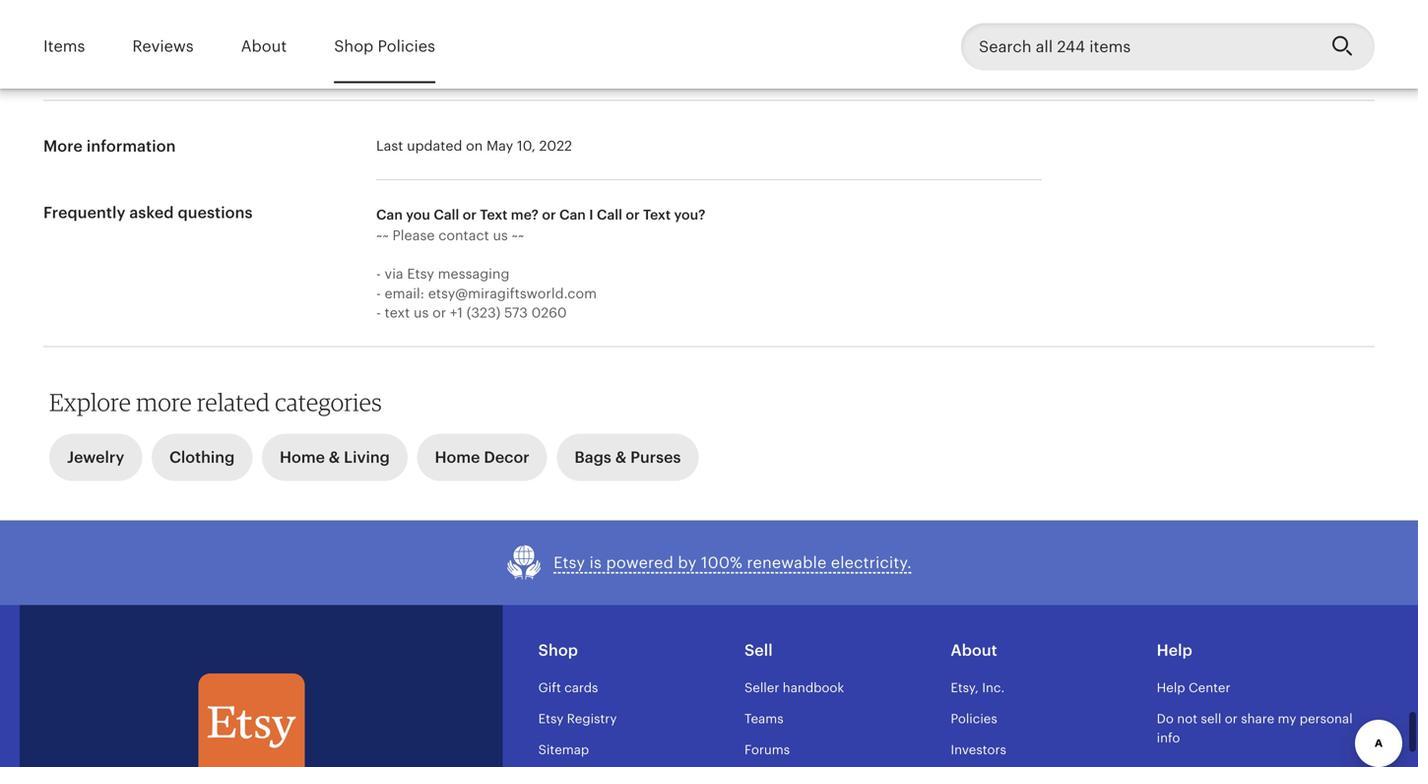 Task type: locate. For each thing, give the bounding box(es) containing it.
shop inside shop policies link
[[334, 37, 374, 55]]

1 help from the top
[[1157, 642, 1193, 659]]

- left email:
[[376, 285, 381, 301]]

purses
[[630, 449, 681, 466]]

0 vertical spatial about
[[241, 37, 287, 55]]

1 can from the left
[[376, 207, 403, 223]]

policy
[[490, 47, 530, 63]]

1 horizontal spatial &
[[615, 449, 627, 466]]

messaging
[[438, 266, 510, 282]]

& inside button
[[329, 449, 340, 466]]

1 vertical spatial -
[[376, 285, 381, 301]]

or right me?
[[542, 207, 556, 223]]

home left decor
[[435, 449, 480, 466]]

& for bags
[[615, 449, 627, 466]]

~~ left the please
[[376, 227, 389, 243]]

policies left privacy
[[378, 37, 435, 55]]

updated
[[407, 138, 462, 154]]

sitemap link
[[538, 743, 589, 757]]

&
[[329, 449, 340, 466], [615, 449, 627, 466]]

can you call or text me? or can i call or text you?
[[376, 207, 706, 223]]

shop for shop policies
[[334, 37, 374, 55]]

1 call from the left
[[434, 207, 459, 223]]

more information
[[43, 137, 176, 155]]

can
[[376, 207, 403, 223], [559, 207, 586, 223]]

forums
[[745, 743, 790, 757]]

2 help from the top
[[1157, 680, 1185, 695]]

1 home from the left
[[280, 449, 325, 466]]

0 vertical spatial help
[[1157, 642, 1193, 659]]

1 vertical spatial us
[[414, 305, 429, 320]]

0 horizontal spatial text
[[480, 207, 508, 223]]

bags & purses button
[[557, 434, 699, 481]]

1 horizontal spatial us
[[493, 227, 508, 243]]

home & living button
[[262, 434, 408, 481]]

not
[[1177, 712, 1198, 726]]

seller
[[745, 680, 779, 695]]

about
[[241, 37, 287, 55], [951, 642, 997, 659]]

last
[[376, 138, 403, 154]]

via
[[385, 266, 403, 282]]

2 text from the left
[[643, 207, 671, 223]]

explore more related categories
[[49, 387, 382, 417]]

0 horizontal spatial shop
[[334, 37, 374, 55]]

shop left read
[[334, 37, 374, 55]]

text left you?
[[643, 207, 671, 223]]

call right i
[[597, 207, 622, 223]]

& inside button
[[615, 449, 627, 466]]

information
[[87, 137, 176, 155]]

~~ please contact us ~~
[[376, 227, 524, 243]]

2 vertical spatial -
[[376, 305, 381, 320]]

us right text
[[414, 305, 429, 320]]

home decor link
[[417, 428, 547, 481]]

1 & from the left
[[329, 449, 340, 466]]

or right sell
[[1225, 712, 1238, 726]]

explore
[[49, 387, 131, 417]]

etsy,
[[951, 680, 979, 695]]

3 - from the top
[[376, 305, 381, 320]]

& for home
[[329, 449, 340, 466]]

1 vertical spatial shop
[[538, 642, 578, 659]]

0 horizontal spatial &
[[329, 449, 340, 466]]

10,
[[517, 138, 536, 154]]

home & living link
[[262, 428, 408, 481]]

policies down the etsy, inc.
[[951, 712, 997, 726]]

1 horizontal spatial text
[[643, 207, 671, 223]]

or
[[463, 207, 477, 223], [542, 207, 556, 223], [626, 207, 640, 223], [432, 305, 446, 320], [1225, 712, 1238, 726]]

1 horizontal spatial home
[[435, 449, 480, 466]]

2 & from the left
[[615, 449, 627, 466]]

contact
[[438, 227, 489, 243]]

1 - from the top
[[376, 266, 381, 282]]

jewelry link
[[49, 428, 142, 481]]

call up the ~~ please contact us ~~
[[434, 207, 459, 223]]

etsy up email:
[[407, 266, 434, 282]]

- left text
[[376, 305, 381, 320]]

help up help center link
[[1157, 642, 1193, 659]]

etsy is powered by 100% renewable electricity.
[[554, 554, 912, 572]]

2 ~~ from the left
[[512, 227, 524, 243]]

please
[[392, 227, 435, 243]]

shop for shop
[[538, 642, 578, 659]]

etsy registry
[[538, 712, 617, 726]]

home & living
[[280, 449, 390, 466]]

& right bags
[[615, 449, 627, 466]]

call
[[434, 207, 459, 223], [597, 207, 622, 223]]

frequently
[[43, 204, 126, 222]]

home
[[280, 449, 325, 466], [435, 449, 480, 466]]

decor
[[484, 449, 530, 466]]

you?
[[674, 207, 706, 223]]

home down the categories
[[280, 449, 325, 466]]

us
[[493, 227, 508, 243], [414, 305, 429, 320]]

or left the +1
[[432, 305, 446, 320]]

etsy inside button
[[554, 554, 585, 572]]

0 vertical spatial shop
[[334, 37, 374, 55]]

do not sell or share my personal info link
[[1157, 712, 1353, 746]]

-
[[376, 266, 381, 282], [376, 285, 381, 301], [376, 305, 381, 320]]

1 horizontal spatial shop
[[538, 642, 578, 659]]

0 horizontal spatial ~~
[[376, 227, 389, 243]]

2 home from the left
[[435, 449, 480, 466]]

0 vertical spatial policies
[[378, 37, 435, 55]]

+1
[[450, 305, 463, 320]]

investors link
[[951, 743, 1006, 757]]

0 horizontal spatial home
[[280, 449, 325, 466]]

can left i
[[559, 207, 586, 223]]

0 horizontal spatial can
[[376, 207, 403, 223]]

2 vertical spatial etsy
[[538, 712, 564, 726]]

etsy@miragiftsworld.com
[[428, 285, 597, 301]]

1 horizontal spatial ~~
[[512, 227, 524, 243]]

etsy is powered by 100% renewable electricity. button
[[506, 544, 912, 581]]

& left living
[[329, 449, 340, 466]]

us right contact
[[493, 227, 508, 243]]

1 horizontal spatial about
[[951, 642, 997, 659]]

~~ down me?
[[512, 227, 524, 243]]

1 vertical spatial etsy
[[554, 554, 585, 572]]

etsy down gift
[[538, 712, 564, 726]]

home decor button
[[417, 434, 547, 481]]

0 vertical spatial -
[[376, 266, 381, 282]]

1 horizontal spatial can
[[559, 207, 586, 223]]

policies link
[[951, 712, 997, 726]]

text left me?
[[480, 207, 508, 223]]

shop up gift
[[538, 642, 578, 659]]

0 vertical spatial etsy
[[407, 266, 434, 282]]

or inside do not sell or share my personal info
[[1225, 712, 1238, 726]]

- left via
[[376, 266, 381, 282]]

can left the you
[[376, 207, 403, 223]]

personal
[[1300, 712, 1353, 726]]

etsy left is
[[554, 554, 585, 572]]

etsy
[[407, 266, 434, 282], [554, 554, 585, 572], [538, 712, 564, 726]]

policies
[[378, 37, 435, 55], [951, 712, 997, 726]]

~~
[[376, 227, 389, 243], [512, 227, 524, 243]]

1 horizontal spatial call
[[597, 207, 622, 223]]

1 ~~ from the left
[[376, 227, 389, 243]]

text
[[480, 207, 508, 223], [643, 207, 671, 223]]

1 vertical spatial help
[[1157, 680, 1185, 695]]

jewelry
[[67, 449, 124, 466]]

573
[[504, 305, 528, 320]]

for
[[534, 47, 552, 63]]

0 horizontal spatial call
[[434, 207, 459, 223]]

bags
[[575, 449, 611, 466]]

my
[[1278, 712, 1296, 726]]

read
[[376, 47, 409, 63]]

etsy for etsy registry
[[538, 712, 564, 726]]

help up "do"
[[1157, 680, 1185, 695]]

help center
[[1157, 680, 1231, 695]]

0 horizontal spatial us
[[414, 305, 429, 320]]

1 horizontal spatial policies
[[951, 712, 997, 726]]

1 text from the left
[[480, 207, 508, 223]]



Task type: vqa. For each thing, say whether or not it's contained in the screenshot.
the bottommost a
no



Task type: describe. For each thing, give the bounding box(es) containing it.
investors
[[951, 743, 1006, 757]]

Search all 244 items text field
[[961, 23, 1316, 70]]

asked
[[129, 204, 174, 222]]

living
[[344, 449, 390, 466]]

shop policies link
[[334, 24, 435, 69]]

etsy for etsy is powered by 100% renewable electricity.
[[554, 554, 585, 572]]

seller handbook link
[[745, 680, 844, 695]]

clothing link
[[152, 428, 252, 481]]

reviews link
[[132, 24, 194, 69]]

do
[[1157, 712, 1174, 726]]

miragiftsworld
[[556, 47, 654, 63]]

more
[[43, 137, 83, 155]]

(323)
[[467, 305, 501, 320]]

clothing button
[[152, 434, 252, 481]]

sell
[[1201, 712, 1222, 726]]

read the privacy policy for miragiftsworld
[[376, 47, 654, 63]]

is
[[590, 554, 602, 572]]

clothing
[[169, 449, 235, 466]]

center
[[1189, 680, 1231, 695]]

items link
[[43, 24, 85, 69]]

etsy inside - via etsy messaging - email: etsy@miragiftsworld.com - text us or  +1 (323) 573 0260
[[407, 266, 434, 282]]

do not sell or share my personal info
[[1157, 712, 1353, 746]]

2 - from the top
[[376, 285, 381, 301]]

gift cards
[[538, 680, 598, 695]]

last updated on may 10, 2022
[[376, 138, 572, 154]]

i
[[589, 207, 593, 223]]

frequently asked questions
[[43, 204, 253, 222]]

renewable
[[747, 554, 827, 572]]

home for home & living
[[280, 449, 325, 466]]

help for help
[[1157, 642, 1193, 659]]

read the privacy policy for miragiftsworld button
[[376, 46, 654, 65]]

etsy, inc. link
[[951, 680, 1005, 695]]

text
[[385, 305, 410, 320]]

etsy, inc.
[[951, 680, 1005, 695]]

may
[[487, 138, 513, 154]]

shop policies
[[334, 37, 435, 55]]

gift
[[538, 680, 561, 695]]

or inside - via etsy messaging - email: etsy@miragiftsworld.com - text us or  +1 (323) 573 0260
[[432, 305, 446, 320]]

bags & purses link
[[557, 428, 699, 481]]

the
[[413, 47, 434, 63]]

0 vertical spatial us
[[493, 227, 508, 243]]

0 horizontal spatial policies
[[378, 37, 435, 55]]

teams
[[745, 712, 784, 726]]

share
[[1241, 712, 1274, 726]]

2 can from the left
[[559, 207, 586, 223]]

electricity.
[[831, 554, 912, 572]]

1 vertical spatial policies
[[951, 712, 997, 726]]

or right i
[[626, 207, 640, 223]]

forums link
[[745, 743, 790, 757]]

1 vertical spatial about
[[951, 642, 997, 659]]

categories
[[275, 387, 382, 417]]

about link
[[241, 24, 287, 69]]

sitemap
[[538, 743, 589, 757]]

reviews
[[132, 37, 194, 55]]

etsy registry link
[[538, 712, 617, 726]]

help center link
[[1157, 680, 1231, 695]]

me?
[[511, 207, 539, 223]]

jewelry button
[[49, 434, 142, 481]]

bags & purses
[[575, 449, 681, 466]]

0 horizontal spatial about
[[241, 37, 287, 55]]

inc.
[[982, 680, 1005, 695]]

home decor
[[435, 449, 530, 466]]

2 call from the left
[[597, 207, 622, 223]]

info
[[1157, 731, 1180, 746]]

teams link
[[745, 712, 784, 726]]

sell
[[745, 642, 773, 659]]

100%
[[701, 554, 743, 572]]

help for help center
[[1157, 680, 1185, 695]]

powered
[[606, 554, 674, 572]]

or up contact
[[463, 207, 477, 223]]

0260
[[531, 305, 567, 320]]

cards
[[564, 680, 598, 695]]

related
[[197, 387, 270, 417]]

us inside - via etsy messaging - email: etsy@miragiftsworld.com - text us or  +1 (323) 573 0260
[[414, 305, 429, 320]]

questions
[[178, 204, 253, 222]]

seller handbook
[[745, 680, 844, 695]]

- via etsy messaging - email: etsy@miragiftsworld.com - text us or  +1 (323) 573 0260
[[376, 266, 597, 320]]

on
[[466, 138, 483, 154]]

registry
[[567, 712, 617, 726]]

2022
[[539, 138, 572, 154]]

handbook
[[783, 680, 844, 695]]

home for home decor
[[435, 449, 480, 466]]



